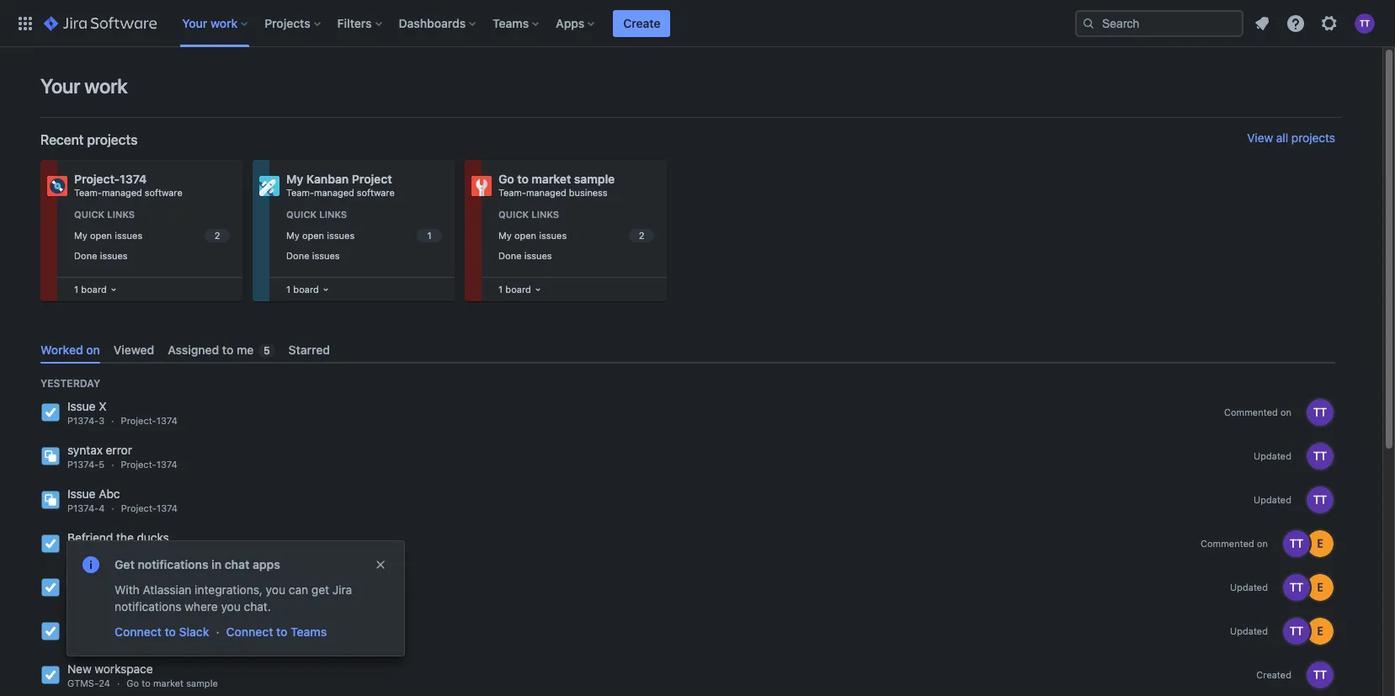 Task type: locate. For each thing, give the bounding box(es) containing it.
my open issues link down my kanban project team-managed software
[[283, 226, 445, 245]]

· inside issue abc p1374-4 · project-1374
[[112, 503, 114, 514]]

quick links down my kanban project team-managed software
[[286, 209, 347, 220]]

issue
[[67, 399, 96, 414], [67, 487, 96, 501]]

error
[[106, 443, 132, 458]]

create up 'gtms-1'
[[67, 618, 103, 633]]

1374 up 'syntax error p1374-5 · project-1374'
[[157, 415, 178, 426]]

links down go to market sample team-managed business
[[532, 209, 559, 220]]

0 horizontal spatial quick
[[74, 209, 105, 220]]

1 links from the left
[[107, 209, 135, 220]]

2 my open issues from the left
[[286, 230, 355, 241]]

3 quick from the left
[[499, 209, 529, 220]]

p1374- inside issue x p1374-3 · project-1374
[[67, 415, 99, 426]]

1 quick from the left
[[74, 209, 105, 220]]

connect for connect to teams
[[226, 625, 273, 639]]

1 for project-1374
[[74, 284, 78, 295]]

project inside my kanban project team-managed software
[[352, 172, 392, 186]]

1 board inside popup button
[[74, 284, 107, 295]]

avatar group element for create positioning and messaging for new feature
[[1282, 617, 1336, 647]]

1 horizontal spatial teams
[[493, 16, 529, 30]]

dismiss image
[[374, 558, 387, 572]]

1 horizontal spatial quick
[[286, 209, 317, 220]]

· inside issue x p1374-3 · project-1374
[[111, 415, 114, 426]]

links for team-
[[107, 209, 135, 220]]

2 team- from the left
[[286, 187, 314, 198]]

teams button
[[488, 10, 546, 37]]

view inside "link"
[[1248, 131, 1274, 145]]

1 board
[[74, 284, 107, 295], [286, 284, 319, 295], [499, 284, 531, 295]]

1 managed from the left
[[102, 187, 142, 198]]

quick links for 1374
[[74, 209, 135, 220]]

p1374- down 'syntax'
[[67, 459, 99, 470]]

1374 up ducks on the left bottom of page
[[157, 503, 178, 514]]

my inside my kanban project team-managed software
[[286, 172, 303, 186]]

2 open from the left
[[302, 230, 324, 241]]

done
[[74, 250, 97, 261], [286, 250, 310, 261], [499, 250, 522, 261]]

done issues link down my kanban project team-managed software
[[283, 247, 445, 266]]

1 1 board from the left
[[74, 284, 107, 295]]

1 horizontal spatial board
[[293, 284, 319, 295]]

0 vertical spatial commented on
[[1225, 407, 1292, 418]]

3 links from the left
[[532, 209, 559, 220]]

0 vertical spatial eloisefrancis23 image
[[1307, 531, 1334, 558]]

teams
[[493, 16, 529, 30], [291, 625, 327, 639]]

0 vertical spatial create
[[624, 16, 661, 30]]

1 horizontal spatial my open issues link
[[283, 226, 445, 245]]

2 horizontal spatial my open issues
[[499, 230, 567, 241]]

3 1 board from the left
[[499, 284, 531, 295]]

open up 1 board popup button
[[90, 230, 112, 241]]

1 vertical spatial view
[[115, 625, 142, 639]]

chat
[[225, 558, 250, 572]]

0 horizontal spatial your
[[40, 74, 80, 98]]

links down project-1374 team-managed software
[[107, 209, 135, 220]]

create positioning and messaging for new feature
[[67, 618, 336, 633]]

1 vertical spatial issue
[[145, 625, 174, 639]]

2 1 board from the left
[[286, 284, 319, 295]]

2 vertical spatial p1374-
[[67, 503, 99, 514]]

1374 inside 'syntax error p1374-5 · project-1374'
[[156, 459, 177, 470]]

1 my open issues link from the left
[[71, 226, 232, 245]]

1 1 board button from the left
[[283, 279, 333, 301]]

1 horizontal spatial your work
[[182, 16, 238, 30]]

board
[[81, 284, 107, 295], [293, 284, 319, 295], [506, 284, 531, 295]]

2 board from the left
[[293, 284, 319, 295]]

0 horizontal spatial quick links
[[74, 209, 135, 220]]

0 horizontal spatial done issues
[[74, 250, 128, 261]]

issue left x
[[67, 399, 96, 414]]

dashboards button
[[394, 10, 483, 37]]

0 horizontal spatial board image
[[107, 283, 120, 296]]

all
[[1277, 131, 1289, 145]]

1 my open issues from the left
[[74, 230, 143, 241]]

3 my open issues from the left
[[499, 230, 567, 241]]

3 done issues from the left
[[499, 250, 552, 261]]

x
[[99, 399, 107, 414]]

1 horizontal spatial view
[[1248, 131, 1274, 145]]

· inside 'syntax error p1374-5 · project-1374'
[[111, 459, 114, 470]]

0 horizontal spatial get
[[67, 575, 87, 589]]

managed inside go to market sample team-managed business
[[526, 187, 567, 198]]

1 board button
[[283, 279, 333, 301], [495, 279, 545, 301]]

quick links down go to market sample team-managed business
[[499, 209, 559, 220]]

0 horizontal spatial links
[[107, 209, 135, 220]]

banner containing your work
[[0, 0, 1396, 47]]

2 horizontal spatial links
[[532, 209, 559, 220]]

1 board image from the left
[[107, 283, 120, 296]]

0 vertical spatial teams
[[493, 16, 529, 30]]

1 for my kanban project
[[286, 284, 291, 295]]

3 board from the left
[[506, 284, 531, 295]]

to inside connect to slack button
[[165, 625, 176, 639]]

1 connect from the left
[[115, 625, 162, 639]]

board image
[[531, 283, 545, 296]]

new workspace gtms-24 · go to market sample
[[67, 662, 218, 689]]

0 horizontal spatial 1 board
[[74, 284, 107, 295]]

done issues for team-
[[286, 250, 340, 261]]

my for my kanban project
[[286, 230, 300, 241]]

3 open from the left
[[515, 230, 537, 241]]

recent
[[40, 132, 84, 147]]

jira software image
[[44, 13, 157, 33], [44, 13, 157, 33]]

created
[[156, 598, 199, 612]]

software
[[145, 187, 182, 198], [357, 187, 395, 198]]

view left all at the top right
[[1248, 131, 1274, 145]]

quick links
[[74, 209, 135, 220], [286, 209, 347, 220], [499, 209, 559, 220]]

your work left projects
[[182, 16, 238, 30]]

1 vertical spatial gtms-
[[67, 634, 99, 645]]

done issues link up board icon
[[495, 247, 657, 266]]

quick links for to
[[499, 209, 559, 220]]

p1374- inside issue abc p1374-4 · project-1374
[[67, 503, 99, 514]]

feature
[[298, 618, 336, 633]]

2 horizontal spatial board
[[506, 284, 531, 295]]

0 horizontal spatial done issues link
[[71, 247, 232, 266]]

2 gtms- from the top
[[67, 634, 99, 645]]

issue for issue x
[[67, 399, 96, 414]]

1 horizontal spatial issue
[[266, 598, 295, 612]]

to for connect to teams
[[276, 625, 288, 639]]

0 horizontal spatial teams
[[291, 625, 327, 639]]

0 vertical spatial gtms-
[[67, 591, 99, 602]]

1 vertical spatial commented on
[[1201, 538, 1269, 549]]

1 open from the left
[[90, 230, 112, 241]]

copy link
[[190, 625, 242, 639]]

your work up recent projects
[[40, 74, 128, 98]]

issue for issue abc
[[67, 487, 96, 501]]

2 horizontal spatial quick links
[[499, 209, 559, 220]]

· right 3
[[111, 415, 114, 426]]

1 horizontal spatial board image
[[319, 283, 333, 296]]

1 avatar group element from the top
[[1282, 529, 1336, 559]]

teams down "can"
[[291, 625, 327, 639]]

3 my open issues link from the left
[[495, 226, 657, 245]]

open
[[90, 230, 112, 241], [302, 230, 324, 241], [515, 230, 537, 241]]

issues
[[115, 230, 143, 241], [327, 230, 355, 241], [539, 230, 567, 241], [100, 250, 128, 261], [312, 250, 340, 261], [524, 250, 552, 261]]

kanban inside my kanban project team-managed software
[[306, 172, 349, 186]]

0 vertical spatial 5
[[264, 345, 270, 357]]

0 vertical spatial get
[[115, 558, 135, 572]]

workspace
[[95, 662, 153, 677]]

0 vertical spatial your
[[182, 16, 207, 30]]

0 horizontal spatial kanban
[[129, 547, 162, 558]]

0 vertical spatial view
[[1248, 131, 1274, 145]]

3 p1374- from the top
[[67, 503, 99, 514]]

1 horizontal spatial quick links
[[286, 209, 347, 220]]

recent projects
[[40, 132, 138, 147]]

market inside new workspace gtms-24 · go to market sample
[[153, 678, 184, 689]]

sample down create positioning and messaging for new feature on the left bottom of page
[[179, 634, 211, 645]]

my open issues
[[74, 230, 143, 241], [286, 230, 355, 241], [499, 230, 567, 241]]

3 gtms- from the top
[[67, 678, 99, 689]]

work up recent projects
[[84, 74, 128, 98]]

2 1 board button from the left
[[495, 279, 545, 301]]

links for market
[[532, 209, 559, 220]]

projects right all at the top right
[[1292, 131, 1336, 145]]

3 done issues link from the left
[[495, 247, 657, 266]]

1 vertical spatial you
[[221, 600, 241, 614]]

2 vertical spatial eloisefrancis23 image
[[1307, 618, 1334, 645]]

quick links for kanban
[[286, 209, 347, 220]]

link
[[222, 625, 242, 639]]

project- up the
[[121, 503, 157, 514]]

sample down copy
[[186, 678, 218, 689]]

to inside tab list
[[222, 343, 234, 357]]

3 team- from the left
[[499, 187, 526, 198]]

1 vertical spatial project
[[165, 547, 196, 558]]

notifications down atlassian
[[115, 600, 181, 614]]

1 vertical spatial your work
[[40, 74, 128, 98]]

1 horizontal spatial done issues link
[[283, 247, 445, 266]]

done issues up 1 board popup button
[[74, 250, 128, 261]]

1 horizontal spatial 1 board button
[[495, 279, 545, 301]]

my open issues link down project-1374 team-managed software
[[71, 226, 232, 245]]

0 horizontal spatial view
[[115, 625, 142, 639]]

teams inside dropdown button
[[493, 16, 529, 30]]

quick
[[74, 209, 105, 220], [286, 209, 317, 220], [499, 209, 529, 220]]

3 managed from the left
[[526, 187, 567, 198]]

2 links from the left
[[319, 209, 347, 220]]

appswitcher icon image
[[15, 13, 35, 33]]

quick down project-1374 team-managed software
[[74, 209, 105, 220]]

project- inside issue abc p1374-4 · project-1374
[[121, 503, 157, 514]]

· down error
[[111, 459, 114, 470]]

project- for error
[[121, 459, 156, 470]]

1374 for x
[[157, 415, 178, 426]]

project- down error
[[121, 459, 156, 470]]

2 horizontal spatial team-
[[499, 187, 526, 198]]

market inside go to market sample team-managed business
[[532, 172, 571, 186]]

create
[[624, 16, 661, 30], [67, 618, 103, 633]]

messaging
[[192, 618, 251, 633]]

get inside get approvals on positioning gtms-2 · go to market sample
[[67, 575, 87, 589]]

on
[[86, 343, 100, 357], [1281, 407, 1292, 418], [1258, 538, 1269, 549], [145, 575, 159, 589]]

0 horizontal spatial connect
[[115, 625, 162, 639]]

p1374- inside 'syntax error p1374-5 · project-1374'
[[67, 459, 99, 470]]

get inside alert
[[115, 558, 135, 572]]

board image
[[107, 283, 120, 296], [319, 283, 333, 296]]

kan-
[[67, 547, 91, 558]]

1 up 'starred'
[[286, 284, 291, 295]]

team- inside go to market sample team-managed business
[[499, 187, 526, 198]]

2 vertical spatial gtms-
[[67, 678, 99, 689]]

1 vertical spatial work
[[84, 74, 128, 98]]

1 alert from the top
[[67, 542, 404, 656]]

1 done issues from the left
[[74, 250, 128, 261]]

1374 inside project-1374 team-managed software
[[120, 172, 147, 186]]

2 board image from the left
[[319, 283, 333, 296]]

0 horizontal spatial open
[[90, 230, 112, 241]]

0 vertical spatial commented
[[1225, 407, 1278, 418]]

view down you've
[[115, 625, 142, 639]]

quick for my
[[286, 209, 317, 220]]

1374 down recent projects
[[120, 172, 147, 186]]

befriend
[[67, 531, 113, 545]]

1 vertical spatial issue
[[67, 487, 96, 501]]

gtms- up new
[[67, 634, 99, 645]]

5 inside tab list
[[264, 345, 270, 357]]

2 managed from the left
[[314, 187, 354, 198]]

1 quick links from the left
[[74, 209, 135, 220]]

issue inside view issue link
[[145, 625, 174, 639]]

1 eloisefrancis23 image from the top
[[1307, 531, 1334, 558]]

· for x
[[111, 415, 114, 426]]

p1374- down x
[[67, 415, 99, 426]]

positioning
[[162, 575, 222, 589], [107, 618, 166, 633]]

view inside alert
[[115, 625, 142, 639]]

assigned to me
[[168, 343, 254, 357]]

project
[[352, 172, 392, 186], [165, 547, 196, 558]]

connect down you've
[[115, 625, 162, 639]]

go to market sample team-managed business
[[499, 172, 615, 198]]

1 p1374- from the top
[[67, 415, 99, 426]]

1 horizontal spatial connect
[[226, 625, 273, 639]]

p1374- down abc
[[67, 503, 99, 514]]

links for project
[[319, 209, 347, 220]]

1 up workspace
[[99, 634, 103, 645]]

board image inside popup button
[[107, 283, 120, 296]]

my open issues link for managed
[[71, 226, 232, 245]]

project- inside issue x p1374-3 · project-1374
[[121, 415, 157, 426]]

1374
[[120, 172, 147, 186], [157, 415, 178, 426], [156, 459, 177, 470], [157, 503, 178, 514]]

issue x p1374-3 · project-1374
[[67, 399, 178, 426]]

sample up business
[[574, 172, 615, 186]]

board for team-
[[293, 284, 319, 295]]

p1374-
[[67, 415, 99, 426], [67, 459, 99, 470], [67, 503, 99, 514]]

0 horizontal spatial software
[[145, 187, 182, 198]]

sample up create positioning and messaging for new feature on the left bottom of page
[[180, 591, 212, 602]]

1 vertical spatial create
[[67, 618, 103, 633]]

1 horizontal spatial my open issues
[[286, 230, 355, 241]]

2 horizontal spatial done issues
[[499, 250, 552, 261]]

connect for connect to slack
[[115, 625, 162, 639]]

2 quick links from the left
[[286, 209, 347, 220]]

1 horizontal spatial done
[[286, 250, 310, 261]]

terry turtle image
[[1307, 399, 1334, 426], [1307, 443, 1334, 470], [1307, 487, 1334, 514], [1284, 531, 1311, 558], [1284, 575, 1311, 602], [1284, 618, 1311, 645]]

1 horizontal spatial 5
[[99, 459, 105, 470]]

my open issues link for team-
[[283, 226, 445, 245]]

my for project-1374
[[74, 230, 87, 241]]

1 vertical spatial positioning
[[107, 618, 166, 633]]

1374 up issue abc p1374-4 · project-1374
[[156, 459, 177, 470]]

project-1374 team-managed software
[[74, 172, 182, 198]]

market
[[532, 172, 571, 186], [147, 591, 178, 602], [146, 634, 177, 645], [153, 678, 184, 689]]

ducks
[[137, 531, 169, 545]]

done issues link up 1 board popup button
[[71, 247, 232, 266]]

0 horizontal spatial your work
[[40, 74, 128, 98]]

2 horizontal spatial done issues link
[[495, 247, 657, 266]]

1 inside popup button
[[74, 284, 78, 295]]

gtms- down info icon
[[67, 591, 99, 602]]

my open issues down my kanban project team-managed software
[[286, 230, 355, 241]]

project- for x
[[121, 415, 157, 426]]

search image
[[1082, 16, 1096, 30]]

1 horizontal spatial done issues
[[286, 250, 340, 261]]

projects inside "link"
[[1292, 131, 1336, 145]]

gtms- down new
[[67, 678, 99, 689]]

create for create positioning and messaging for new feature
[[67, 618, 103, 633]]

software inside project-1374 team-managed software
[[145, 187, 182, 198]]

2 done issues from the left
[[286, 250, 340, 261]]

·
[[111, 415, 114, 426], [111, 459, 114, 470], [112, 503, 114, 514], [111, 591, 114, 602], [117, 678, 120, 689]]

0 horizontal spatial my open issues
[[74, 230, 143, 241]]

project- inside 'syntax error p1374-5 · project-1374'
[[121, 459, 156, 470]]

1 software from the left
[[145, 187, 182, 198]]

done issues down my kanban project team-managed software
[[286, 250, 340, 261]]

board image inside dropdown button
[[319, 283, 333, 296]]

· right 4
[[112, 503, 114, 514]]

issue left abc
[[67, 487, 96, 501]]

connect
[[115, 625, 162, 639], [226, 625, 273, 639]]

links down my kanban project team-managed software
[[319, 209, 347, 220]]

to inside connect to teams button
[[276, 625, 288, 639]]

syntax
[[67, 443, 103, 458]]

0 vertical spatial avatar group element
[[1282, 529, 1336, 559]]

connect down chat. on the bottom left of page
[[226, 625, 273, 639]]

0 horizontal spatial my open issues link
[[71, 226, 232, 245]]

1374 inside issue abc p1374-4 · project-1374
[[157, 503, 178, 514]]

kanban for my kanban project team-managed software
[[306, 172, 349, 186]]

1374 inside issue x p1374-3 · project-1374
[[157, 415, 178, 426]]

teams inside button
[[291, 625, 327, 639]]

2 quick from the left
[[286, 209, 317, 220]]

1 left board icon
[[499, 284, 503, 295]]

0 vertical spatial positioning
[[162, 575, 222, 589]]

updated
[[1254, 451, 1292, 462], [1254, 495, 1292, 506], [1231, 582, 1269, 593], [1231, 626, 1269, 637]]

eloisefrancis23 image
[[1307, 531, 1334, 558], [1307, 575, 1334, 602], [1307, 618, 1334, 645]]

2 done from the left
[[286, 250, 310, 261]]

done issues up board icon
[[499, 250, 552, 261]]

2 alert from the top
[[67, 582, 404, 656]]

1 horizontal spatial project
[[352, 172, 392, 186]]

my open issues up board icon
[[499, 230, 567, 241]]

1 vertical spatial eloisefrancis23 image
[[1307, 575, 1334, 602]]

done issues link for sample
[[495, 247, 657, 266]]

2 vertical spatial avatar group element
[[1282, 617, 1336, 647]]

0 horizontal spatial managed
[[102, 187, 142, 198]]

work left projects
[[211, 16, 238, 30]]

1 done from the left
[[74, 250, 97, 261]]

1 up worked on at the left
[[74, 284, 78, 295]]

2 horizontal spatial 5
[[264, 345, 270, 357]]

updated for 5
[[1254, 451, 1292, 462]]

new
[[272, 618, 294, 633]]

go
[[499, 172, 514, 186], [121, 591, 133, 602], [119, 634, 132, 645], [127, 678, 139, 689]]

2 connect from the left
[[226, 625, 273, 639]]

links
[[107, 209, 135, 220], [319, 209, 347, 220], [532, 209, 559, 220]]

open down my kanban project team-managed software
[[302, 230, 324, 241]]

to inside go to market sample team-managed business
[[517, 172, 529, 186]]

get down kan-
[[67, 575, 87, 589]]

open for sample
[[515, 230, 537, 241]]

board image up 'starred'
[[319, 283, 333, 296]]

2 horizontal spatial my open issues link
[[495, 226, 657, 245]]

my kanban project team-managed software
[[286, 172, 395, 198]]

sample inside get approvals on positioning gtms-2 · go to market sample
[[180, 591, 212, 602]]

kanban for my kanban project
[[129, 547, 162, 558]]

and
[[169, 618, 189, 633]]

1 horizontal spatial kanban
[[306, 172, 349, 186]]

my open issues link down business
[[495, 226, 657, 245]]

view
[[1248, 131, 1274, 145], [115, 625, 142, 639]]

1 vertical spatial teams
[[291, 625, 327, 639]]

alert
[[67, 542, 404, 656], [67, 582, 404, 656]]

my kanban project
[[113, 547, 196, 558]]

3 quick links from the left
[[499, 209, 559, 220]]

1 vertical spatial get
[[67, 575, 87, 589]]

positioning down you've
[[107, 618, 166, 633]]

to inside get approvals on positioning gtms-2 · go to market sample
[[136, 591, 145, 602]]

0 vertical spatial work
[[211, 16, 238, 30]]

team-
[[74, 187, 102, 198], [286, 187, 314, 198], [499, 187, 526, 198]]

1 horizontal spatial work
[[211, 16, 238, 30]]

gtms-
[[67, 591, 99, 602], [67, 634, 99, 645], [67, 678, 99, 689]]

2 horizontal spatial done
[[499, 250, 522, 261]]

0 vertical spatial issue
[[266, 598, 295, 612]]

work
[[211, 16, 238, 30], [84, 74, 128, 98]]

1 vertical spatial commented
[[1201, 538, 1255, 549]]

chat.
[[244, 600, 271, 614]]

1 issue from the top
[[67, 399, 96, 414]]

board inside popup button
[[81, 284, 107, 295]]

1 horizontal spatial links
[[319, 209, 347, 220]]

quick down go to market sample team-managed business
[[499, 209, 529, 220]]

quick for project-
[[74, 209, 105, 220]]

commented for issue x
[[1225, 407, 1278, 418]]

2 issue from the top
[[67, 487, 96, 501]]

1 done issues link from the left
[[71, 247, 232, 266]]

projects up project-1374 team-managed software
[[87, 132, 138, 147]]

1 vertical spatial p1374-
[[67, 459, 99, 470]]

notifications inside with atlassian integrations, you can get jira notifications where you chat.
[[115, 600, 181, 614]]

you down 'integrations,'
[[221, 600, 241, 614]]

0 horizontal spatial projects
[[87, 132, 138, 147]]

0 horizontal spatial issue
[[145, 625, 174, 639]]

to for connect to slack
[[165, 625, 176, 639]]

my open issues for sample
[[499, 230, 567, 241]]

you left "can"
[[266, 583, 286, 597]]

positioning down get notifications in chat apps
[[162, 575, 222, 589]]

create inside button
[[624, 16, 661, 30]]

can
[[289, 583, 308, 597]]

1 board from the left
[[81, 284, 107, 295]]

avatar group element
[[1282, 529, 1336, 559], [1282, 573, 1336, 603], [1282, 617, 1336, 647]]

issue inside issue x p1374-3 · project-1374
[[67, 399, 96, 414]]

view all projects link
[[1248, 131, 1336, 148]]

managed
[[102, 187, 142, 198], [314, 187, 354, 198], [526, 187, 567, 198]]

tab list containing worked on
[[34, 336, 1343, 364]]

1 vertical spatial avatar group element
[[1282, 573, 1336, 603]]

3 avatar group element from the top
[[1282, 617, 1336, 647]]

0 horizontal spatial team-
[[74, 187, 102, 198]]

create right apps dropdown button
[[624, 16, 661, 30]]

· for error
[[111, 459, 114, 470]]

5 down 'syntax'
[[99, 459, 105, 470]]

3 eloisefrancis23 image from the top
[[1307, 618, 1334, 645]]

1 horizontal spatial your
[[182, 16, 207, 30]]

board for managed
[[81, 284, 107, 295]]

2 p1374- from the top
[[67, 459, 99, 470]]

quick down my kanban project team-managed software
[[286, 209, 317, 220]]

tab list
[[34, 336, 1343, 364]]

get up the approvals on the left bottom
[[115, 558, 135, 572]]

1 gtms- from the top
[[67, 591, 99, 602]]

my open issues down project-1374 team-managed software
[[74, 230, 143, 241]]

3 done from the left
[[499, 250, 522, 261]]

sample inside go to market sample team-managed business
[[574, 172, 615, 186]]

done issues link
[[71, 247, 232, 266], [283, 247, 445, 266], [495, 247, 657, 266]]

2 horizontal spatial managed
[[526, 187, 567, 198]]

· inside new workspace gtms-24 · go to market sample
[[117, 678, 120, 689]]

2 horizontal spatial open
[[515, 230, 537, 241]]

quick links down project-1374 team-managed software
[[74, 209, 135, 220]]

· right '24'
[[117, 678, 120, 689]]

2 done issues link from the left
[[283, 247, 445, 266]]

terry turtle image
[[1307, 662, 1334, 689]]

to
[[517, 172, 529, 186], [222, 343, 234, 357], [136, 591, 145, 602], [165, 625, 176, 639], [276, 625, 288, 639], [134, 634, 143, 645], [142, 678, 151, 689]]

2 my open issues link from the left
[[283, 226, 445, 245]]

· for workspace
[[117, 678, 120, 689]]

5 down befriend
[[91, 547, 97, 558]]

issue inside issue abc p1374-4 · project-1374
[[67, 487, 96, 501]]

project- up error
[[121, 415, 157, 426]]

my
[[286, 172, 303, 186], [74, 230, 87, 241], [286, 230, 300, 241], [499, 230, 512, 241], [113, 547, 127, 558]]

0 vertical spatial your work
[[182, 16, 238, 30]]

projects
[[1292, 131, 1336, 145], [87, 132, 138, 147]]

banner
[[0, 0, 1396, 47]]

2 software from the left
[[357, 187, 395, 198]]

1 horizontal spatial you
[[266, 583, 286, 597]]

0 vertical spatial project
[[352, 172, 392, 186]]

teams left apps in the top left of the page
[[493, 16, 529, 30]]

open up board icon
[[515, 230, 537, 241]]

1 horizontal spatial software
[[357, 187, 395, 198]]

notifications up atlassian
[[138, 558, 208, 572]]

board image up viewed
[[107, 283, 120, 296]]

0 horizontal spatial 1 board button
[[283, 279, 333, 301]]

5 right me
[[264, 345, 270, 357]]

software inside my kanban project team-managed software
[[357, 187, 395, 198]]

1 team- from the left
[[74, 187, 102, 198]]

· right 2
[[111, 591, 114, 602]]

my open issues for team-
[[286, 230, 355, 241]]

notifications
[[138, 558, 208, 572], [115, 600, 181, 614]]

done for my
[[286, 250, 310, 261]]

project- down recent projects
[[74, 172, 120, 186]]

2
[[99, 591, 104, 602]]



Task type: describe. For each thing, give the bounding box(es) containing it.
settings image
[[1320, 13, 1340, 33]]

alert containing you've created "p1374-6" issue
[[67, 582, 404, 656]]

apps button
[[551, 10, 602, 37]]

project for my kanban project team-managed software
[[352, 172, 392, 186]]

view all projects
[[1248, 131, 1336, 145]]

slack
[[179, 625, 209, 639]]

avatar group element for befriend the ducks
[[1282, 529, 1336, 559]]

open for managed
[[90, 230, 112, 241]]

to for go to market sample
[[134, 634, 143, 645]]

eloisefrancis23 image for create positioning and messaging for new feature
[[1307, 618, 1334, 645]]

view for view issue
[[115, 625, 142, 639]]

connect to slack button
[[113, 622, 211, 643]]

team- inside project-1374 team-managed software
[[74, 187, 102, 198]]

view issue
[[115, 625, 174, 639]]

open for team-
[[302, 230, 324, 241]]

to for assigned to me
[[222, 343, 234, 357]]

worked
[[40, 343, 83, 357]]

dashboards
[[399, 16, 466, 30]]

issue abc p1374-4 · project-1374
[[67, 487, 178, 514]]

24
[[99, 678, 110, 689]]

1 for go to market sample
[[499, 284, 503, 295]]

1 board for team-
[[286, 284, 319, 295]]

Search field
[[1076, 10, 1244, 37]]

managed inside project-1374 team-managed software
[[102, 187, 142, 198]]

0 vertical spatial you
[[266, 583, 286, 597]]

integrations,
[[195, 583, 263, 597]]

go inside get approvals on positioning gtms-2 · go to market sample
[[121, 591, 133, 602]]

copy
[[190, 625, 219, 639]]

apps
[[556, 16, 585, 30]]

4
[[99, 503, 105, 514]]

go to market sample
[[119, 634, 211, 645]]

your inside dropdown button
[[182, 16, 207, 30]]

3
[[99, 415, 105, 426]]

done for go
[[499, 250, 522, 261]]

abc
[[99, 487, 120, 501]]

0 vertical spatial notifications
[[138, 558, 208, 572]]

board image for project
[[319, 283, 333, 296]]

done issues for sample
[[499, 250, 552, 261]]

commented on for befriend the ducks
[[1201, 538, 1269, 549]]

1374 for abc
[[157, 503, 178, 514]]

befriend the ducks
[[67, 531, 169, 545]]

project for my kanban project
[[165, 547, 196, 558]]

sample inside new workspace gtms-24 · go to market sample
[[186, 678, 218, 689]]

done issues for managed
[[74, 250, 128, 261]]

p1374- for issue x
[[67, 415, 99, 426]]

to for go to market sample team-managed business
[[517, 172, 529, 186]]

go inside go to market sample team-managed business
[[499, 172, 514, 186]]

with atlassian integrations, you can get jira notifications where you chat.
[[115, 583, 352, 614]]

updated for positioning
[[1231, 582, 1269, 593]]

gtms-1
[[67, 634, 103, 645]]

primary element
[[10, 0, 1076, 47]]

your profile and settings image
[[1355, 13, 1376, 33]]

where
[[185, 600, 218, 614]]

positioning inside get approvals on positioning gtms-2 · go to market sample
[[162, 575, 222, 589]]

yesterday
[[40, 378, 100, 390]]

my open issues link for sample
[[495, 226, 657, 245]]

kan-5
[[67, 547, 97, 558]]

· for abc
[[112, 503, 114, 514]]

0 horizontal spatial 5
[[91, 547, 97, 558]]

view issue link
[[113, 622, 175, 643]]

assigned
[[168, 343, 219, 357]]

you've
[[115, 598, 153, 612]]

on inside get approvals on positioning gtms-2 · go to market sample
[[145, 575, 159, 589]]

go inside new workspace gtms-24 · go to market sample
[[127, 678, 139, 689]]

eloisefrancis23 image for befriend the ducks
[[1307, 531, 1334, 558]]

project- inside project-1374 team-managed software
[[74, 172, 120, 186]]

to inside new workspace gtms-24 · go to market sample
[[142, 678, 151, 689]]

viewed
[[114, 343, 154, 357]]

0 horizontal spatial you
[[221, 600, 241, 614]]

filters button
[[332, 10, 389, 37]]

board for sample
[[506, 284, 531, 295]]

2 avatar group element from the top
[[1282, 573, 1336, 603]]

apps
[[253, 558, 280, 572]]

alert containing get notifications in chat apps
[[67, 542, 404, 656]]

commented on for issue x
[[1225, 407, 1292, 418]]

worked on
[[40, 343, 100, 357]]

managed inside my kanban project team-managed software
[[314, 187, 354, 198]]

· inside get approvals on positioning gtms-2 · go to market sample
[[111, 591, 114, 602]]

done for project-
[[74, 250, 97, 261]]

done issues link for managed
[[71, 247, 232, 266]]

1374 for error
[[156, 459, 177, 470]]

get approvals on positioning gtms-2 · go to market sample
[[67, 575, 222, 602]]

1 board button for kanban
[[283, 279, 333, 301]]

info image
[[81, 555, 101, 575]]

me
[[237, 343, 254, 357]]

1 board button
[[71, 279, 120, 301]]

"p1374-
[[202, 598, 249, 612]]

gtms- inside new workspace gtms-24 · go to market sample
[[67, 678, 99, 689]]

5 inside 'syntax error p1374-5 · project-1374'
[[99, 459, 105, 470]]

you've created "p1374-6" issue
[[115, 598, 295, 612]]

business
[[569, 187, 608, 198]]

in
[[212, 558, 222, 572]]

1 board button for to
[[495, 279, 545, 301]]

copy link button
[[189, 622, 244, 643]]

done issues link for team-
[[283, 247, 445, 266]]

p1374- for syntax error
[[67, 459, 99, 470]]

commented for befriend the ducks
[[1201, 538, 1255, 549]]

market inside get approvals on positioning gtms-2 · go to market sample
[[147, 591, 178, 602]]

your work button
[[177, 10, 255, 37]]

1 vertical spatial your
[[40, 74, 80, 98]]

create button
[[613, 10, 671, 37]]

on inside tab list
[[86, 343, 100, 357]]

the
[[116, 531, 134, 545]]

my open issues for managed
[[74, 230, 143, 241]]

connect to teams button
[[225, 622, 329, 643]]

p1374- for issue abc
[[67, 503, 99, 514]]

board image for team-
[[107, 283, 120, 296]]

starred
[[289, 343, 330, 357]]

get notifications in chat apps
[[115, 558, 280, 572]]

my for go to market sample
[[499, 230, 512, 241]]

your work inside dropdown button
[[182, 16, 238, 30]]

with
[[115, 583, 140, 597]]

updated for 4
[[1254, 495, 1292, 506]]

get for get notifications in chat apps
[[115, 558, 135, 572]]

work inside dropdown button
[[211, 16, 238, 30]]

atlassian
[[143, 583, 192, 597]]

notifications image
[[1253, 13, 1273, 33]]

connect to teams
[[226, 625, 327, 639]]

1 board for managed
[[74, 284, 107, 295]]

connect to slack
[[115, 625, 209, 639]]

projects
[[265, 16, 311, 30]]

syntax error p1374-5 · project-1374
[[67, 443, 177, 470]]

new
[[67, 662, 92, 677]]

view for view all projects
[[1248, 131, 1274, 145]]

created
[[1257, 670, 1292, 681]]

filters
[[337, 16, 372, 30]]

team- inside my kanban project team-managed software
[[286, 187, 314, 198]]

get
[[312, 583, 329, 597]]

2 eloisefrancis23 image from the top
[[1307, 575, 1334, 602]]

projects button
[[260, 10, 327, 37]]

project- for abc
[[121, 503, 157, 514]]

6"
[[249, 598, 263, 612]]

help image
[[1286, 13, 1306, 33]]

for
[[254, 618, 269, 633]]

get for get approvals on positioning gtms-2 · go to market sample
[[67, 575, 87, 589]]

create for create
[[624, 16, 661, 30]]

approvals
[[90, 575, 142, 589]]

jira
[[333, 583, 352, 597]]

1 board for sample
[[499, 284, 531, 295]]

gtms- inside get approvals on positioning gtms-2 · go to market sample
[[67, 591, 99, 602]]

quick for go
[[499, 209, 529, 220]]



Task type: vqa. For each thing, say whether or not it's contained in the screenshot.
More formatting image
no



